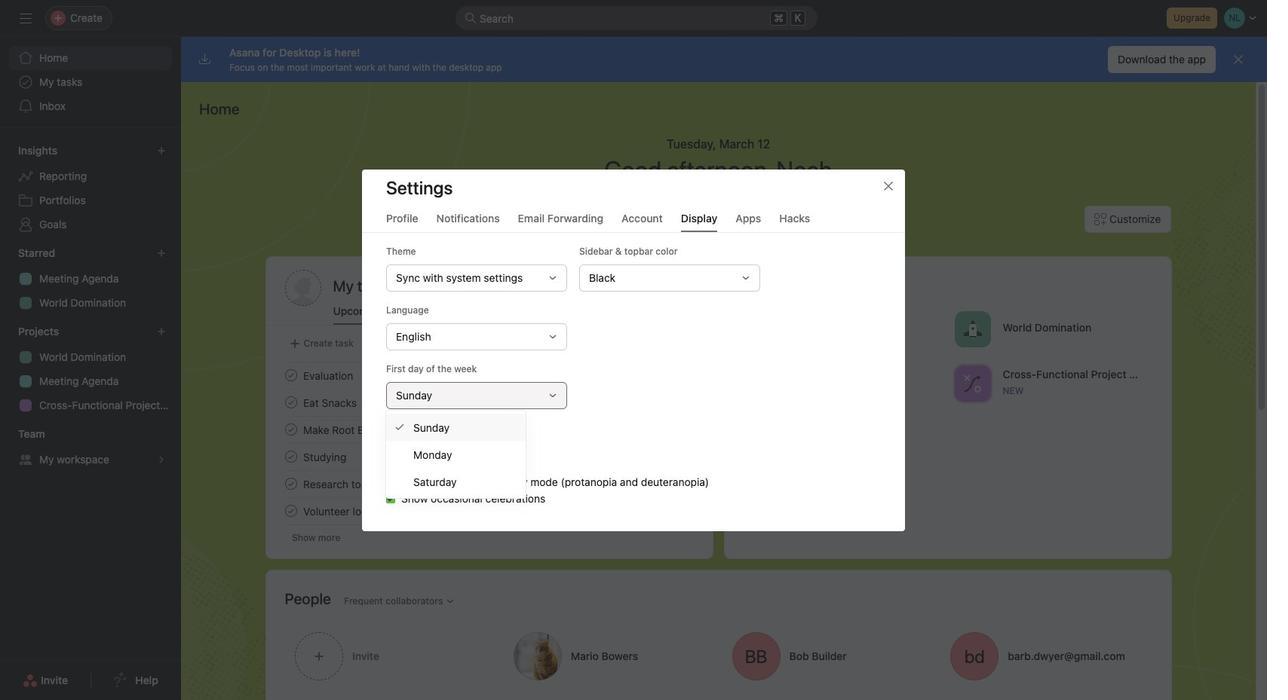Task type: describe. For each thing, give the bounding box(es) containing it.
2 mark complete checkbox from the top
[[282, 475, 300, 493]]

1 mark complete checkbox from the top
[[282, 394, 300, 412]]

3 mark complete image from the top
[[282, 448, 300, 466]]

2 mark complete image from the top
[[282, 502, 300, 520]]

dismiss image
[[1233, 54, 1245, 66]]

1 mark complete image from the top
[[282, 394, 300, 412]]

teams element
[[0, 421, 181, 475]]

4 mark complete image from the top
[[282, 475, 300, 493]]

starred element
[[0, 240, 181, 318]]

hide sidebar image
[[20, 12, 32, 24]]

line_and_symbols image
[[963, 375, 981, 393]]

2 mark complete checkbox from the top
[[282, 421, 300, 439]]

1 mark complete checkbox from the top
[[282, 367, 300, 385]]



Task type: vqa. For each thing, say whether or not it's contained in the screenshot.
Mark complete option to the top
yes



Task type: locate. For each thing, give the bounding box(es) containing it.
close image
[[883, 180, 895, 192]]

Mark complete checkbox
[[282, 394, 300, 412], [282, 475, 300, 493]]

prominent image
[[465, 12, 477, 24]]

0 vertical spatial mark complete image
[[282, 367, 300, 385]]

Mark complete checkbox
[[282, 367, 300, 385], [282, 421, 300, 439], [282, 448, 300, 466], [282, 502, 300, 520]]

global element
[[0, 37, 181, 127]]

mark complete image
[[282, 367, 300, 385], [282, 502, 300, 520]]

rocket image
[[963, 320, 981, 338]]

4 mark complete checkbox from the top
[[282, 502, 300, 520]]

1 vertical spatial mark complete checkbox
[[282, 475, 300, 493]]

mark complete image
[[282, 394, 300, 412], [282, 421, 300, 439], [282, 448, 300, 466], [282, 475, 300, 493]]

None checkbox
[[386, 494, 395, 503]]

1 vertical spatial mark complete image
[[282, 502, 300, 520]]

2 mark complete image from the top
[[282, 421, 300, 439]]

insights element
[[0, 137, 181, 240]]

0 vertical spatial mark complete checkbox
[[282, 394, 300, 412]]

1 mark complete image from the top
[[282, 367, 300, 385]]

3 mark complete checkbox from the top
[[282, 448, 300, 466]]

add profile photo image
[[285, 270, 321, 306]]

projects element
[[0, 318, 181, 421]]



